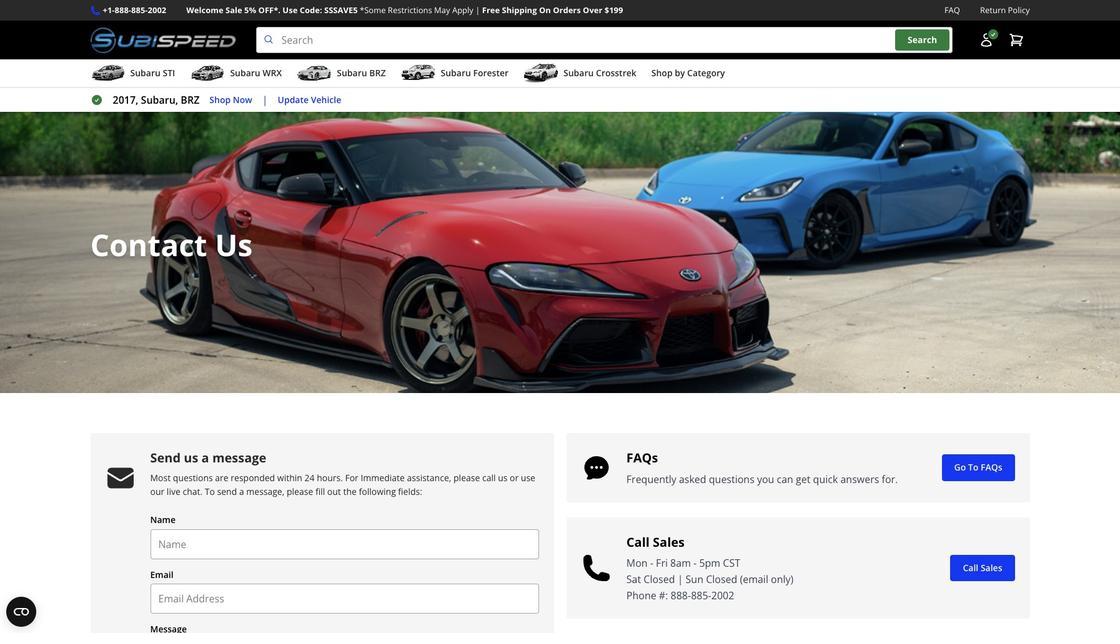 Task type: locate. For each thing, give the bounding box(es) containing it.
call
[[627, 534, 650, 550], [963, 562, 979, 573]]

faqs up frequently
[[627, 449, 658, 466]]

888- inside call sales mon - fri 8am - 5pm cst sat closed | sun closed (email only) phone #: 888-885-2002
[[671, 589, 691, 603]]

0 vertical spatial please
[[454, 472, 480, 484]]

shop left by
[[652, 67, 673, 79]]

| inside call sales mon - fri 8am - 5pm cst sat closed | sun closed (email only) phone #: 888-885-2002
[[678, 573, 683, 586]]

sat
[[627, 573, 641, 586]]

shop now link
[[210, 93, 252, 107]]

0 vertical spatial 885-
[[131, 4, 148, 16]]

subaru left forester
[[441, 67, 471, 79]]

1 horizontal spatial brz
[[370, 67, 386, 79]]

brz inside "dropdown button"
[[370, 67, 386, 79]]

please down 24
[[287, 486, 313, 498]]

subaru inside "dropdown button"
[[337, 67, 367, 79]]

faqs
[[627, 449, 658, 466], [981, 461, 1003, 473]]

subaru for subaru forester
[[441, 67, 471, 79]]

to
[[969, 461, 979, 473], [205, 486, 215, 498]]

0 horizontal spatial a
[[202, 449, 209, 466]]

closed down fri
[[644, 573, 675, 586]]

brz left a subaru forester thumbnail image
[[370, 67, 386, 79]]

0 vertical spatial call
[[627, 534, 650, 550]]

message
[[212, 449, 267, 466]]

3 subaru from the left
[[337, 67, 367, 79]]

1 vertical spatial 885-
[[691, 589, 712, 603]]

call
[[482, 472, 496, 484]]

1 vertical spatial brz
[[181, 93, 200, 107]]

0 horizontal spatial to
[[205, 486, 215, 498]]

questions
[[173, 472, 213, 484], [709, 472, 755, 486]]

0 horizontal spatial shop
[[210, 94, 231, 105]]

or
[[510, 472, 519, 484]]

open widget image
[[6, 597, 36, 627]]

1 horizontal spatial faqs
[[981, 461, 1003, 473]]

over
[[583, 4, 603, 16]]

subaru forester
[[441, 67, 509, 79]]

subaru for subaru brz
[[337, 67, 367, 79]]

0 horizontal spatial call
[[627, 534, 650, 550]]

closed
[[644, 573, 675, 586], [706, 573, 738, 586]]

0 horizontal spatial faqs
[[627, 449, 658, 466]]

1 vertical spatial please
[[287, 486, 313, 498]]

2002
[[148, 4, 166, 16], [712, 589, 735, 603]]

1 horizontal spatial sales
[[981, 562, 1003, 573]]

885-
[[131, 4, 148, 16], [691, 589, 712, 603]]

1 vertical spatial call
[[963, 562, 979, 573]]

0 vertical spatial sales
[[653, 534, 685, 550]]

questions left you
[[709, 472, 755, 486]]

subaru sti button
[[90, 62, 175, 87]]

shipping
[[502, 4, 537, 16]]

shop for shop by category
[[652, 67, 673, 79]]

|
[[476, 4, 480, 16], [262, 93, 268, 107], [678, 573, 683, 586]]

1 vertical spatial 888-
[[671, 589, 691, 603]]

shop
[[652, 67, 673, 79], [210, 94, 231, 105]]

fields:
[[398, 486, 422, 498]]

0 horizontal spatial -
[[651, 556, 654, 570]]

1 horizontal spatial shop
[[652, 67, 673, 79]]

2002 inside call sales mon - fri 8am - 5pm cst sat closed | sun closed (email only) phone #: 888-885-2002
[[712, 589, 735, 603]]

| left free
[[476, 4, 480, 16]]

2017, subaru, brz
[[113, 93, 200, 107]]

welcome
[[186, 4, 224, 16]]

| left sun
[[678, 573, 683, 586]]

885- down sun
[[691, 589, 712, 603]]

2002 down cst
[[712, 589, 735, 603]]

2 subaru from the left
[[230, 67, 260, 79]]

0 horizontal spatial 885-
[[131, 4, 148, 16]]

closed down cst
[[706, 573, 738, 586]]

0 vertical spatial |
[[476, 4, 480, 16]]

0 horizontal spatial us
[[184, 449, 198, 466]]

$199
[[605, 4, 623, 16]]

on
[[539, 4, 551, 16]]

*some restrictions may apply | free shipping on orders over $199
[[360, 4, 623, 16]]

subaru left crosstrek
[[564, 67, 594, 79]]

questions inside 'faqs frequently asked questions you can get quick answers for.'
[[709, 472, 755, 486]]

0 horizontal spatial closed
[[644, 573, 675, 586]]

0 vertical spatial 888-
[[115, 4, 131, 16]]

subaru up vehicle
[[337, 67, 367, 79]]

- right 8am
[[694, 556, 697, 570]]

category
[[688, 67, 725, 79]]

2017,
[[113, 93, 138, 107]]

a
[[202, 449, 209, 466], [239, 486, 244, 498]]

subaru for subaru crosstrek
[[564, 67, 594, 79]]

1 vertical spatial to
[[205, 486, 215, 498]]

1 vertical spatial shop
[[210, 94, 231, 105]]

apply
[[452, 4, 474, 16]]

- left fri
[[651, 556, 654, 570]]

0 vertical spatial a
[[202, 449, 209, 466]]

0 horizontal spatial 888-
[[115, 4, 131, 16]]

1 horizontal spatial call
[[963, 562, 979, 573]]

885- right "+1-"
[[131, 4, 148, 16]]

search input field
[[256, 27, 953, 53]]

1 horizontal spatial closed
[[706, 573, 738, 586]]

0 vertical spatial us
[[184, 449, 198, 466]]

0 vertical spatial to
[[969, 461, 979, 473]]

0 vertical spatial shop
[[652, 67, 673, 79]]

sales
[[653, 534, 685, 550], [981, 562, 1003, 573]]

1 vertical spatial 2002
[[712, 589, 735, 603]]

please left call
[[454, 472, 480, 484]]

call sales link
[[951, 555, 1015, 581]]

0 vertical spatial brz
[[370, 67, 386, 79]]

questions inside send us a message most questions are responded within 24 hours. for immediate assistance, please call us or use our live chat. to send a message, please fill out the following fields:
[[173, 472, 213, 484]]

out
[[327, 486, 341, 498]]

0 horizontal spatial |
[[262, 93, 268, 107]]

1 horizontal spatial 885-
[[691, 589, 712, 603]]

2002 up 'subispeed logo' on the top
[[148, 4, 166, 16]]

us
[[184, 449, 198, 466], [498, 472, 508, 484]]

by
[[675, 67, 685, 79]]

0 horizontal spatial please
[[287, 486, 313, 498]]

2 horizontal spatial |
[[678, 573, 683, 586]]

| right the now
[[262, 93, 268, 107]]

use
[[283, 4, 298, 16]]

-
[[651, 556, 654, 570], [694, 556, 697, 570]]

to right the go
[[969, 461, 979, 473]]

subaru up the now
[[230, 67, 260, 79]]

2002 inside "link"
[[148, 4, 166, 16]]

24
[[305, 472, 315, 484]]

sale
[[226, 4, 242, 16]]

sun
[[686, 573, 704, 586]]

1 horizontal spatial a
[[239, 486, 244, 498]]

1 horizontal spatial questions
[[709, 472, 755, 486]]

us left or
[[498, 472, 508, 484]]

return policy link
[[981, 4, 1030, 17]]

off*.
[[258, 4, 281, 16]]

brz right subaru,
[[181, 93, 200, 107]]

1 horizontal spatial -
[[694, 556, 697, 570]]

questions up chat.
[[173, 472, 213, 484]]

call inside call sales mon - fri 8am - 5pm cst sat closed | sun closed (email only) phone #: 888-885-2002
[[627, 534, 650, 550]]

to left send
[[205, 486, 215, 498]]

5 subaru from the left
[[564, 67, 594, 79]]

2 closed from the left
[[706, 573, 738, 586]]

you
[[757, 472, 775, 486]]

faqs right the go
[[981, 461, 1003, 473]]

0 horizontal spatial sales
[[653, 534, 685, 550]]

for.
[[882, 472, 898, 486]]

shop for shop now
[[210, 94, 231, 105]]

1 subaru from the left
[[130, 67, 161, 79]]

orders
[[553, 4, 581, 16]]

+1-
[[103, 4, 115, 16]]

888- up 'subispeed logo' on the top
[[115, 4, 131, 16]]

phone
[[627, 589, 657, 603]]

sales inside call sales mon - fri 8am - 5pm cst sat closed | sun closed (email only) phone #: 888-885-2002
[[653, 534, 685, 550]]

go to faqs link
[[942, 454, 1015, 481]]

call for call sales mon - fri 8am - 5pm cst sat closed | sun closed (email only) phone #: 888-885-2002
[[627, 534, 650, 550]]

8am
[[671, 556, 691, 570]]

subaru left sti
[[130, 67, 161, 79]]

the
[[343, 486, 357, 498]]

0 horizontal spatial 2002
[[148, 4, 166, 16]]

send
[[150, 449, 181, 466]]

can
[[777, 472, 794, 486]]

chat.
[[183, 486, 203, 498]]

shop inside dropdown button
[[652, 67, 673, 79]]

shop left the now
[[210, 94, 231, 105]]

shop now
[[210, 94, 252, 105]]

2 vertical spatial |
[[678, 573, 683, 586]]

for
[[345, 472, 359, 484]]

faq
[[945, 4, 961, 16]]

1 horizontal spatial please
[[454, 472, 480, 484]]

1 vertical spatial a
[[239, 486, 244, 498]]

message,
[[246, 486, 285, 498]]

are
[[215, 472, 229, 484]]

brz
[[370, 67, 386, 79], [181, 93, 200, 107]]

4 subaru from the left
[[441, 67, 471, 79]]

0 horizontal spatial questions
[[173, 472, 213, 484]]

888-
[[115, 4, 131, 16], [671, 589, 691, 603]]

a subaru forester thumbnail image image
[[401, 64, 436, 83]]

get
[[796, 472, 811, 486]]

888- right #:
[[671, 589, 691, 603]]

*some
[[360, 4, 386, 16]]

a left message
[[202, 449, 209, 466]]

1 horizontal spatial 888-
[[671, 589, 691, 603]]

subaru
[[130, 67, 161, 79], [230, 67, 260, 79], [337, 67, 367, 79], [441, 67, 471, 79], [564, 67, 594, 79]]

888- inside "link"
[[115, 4, 131, 16]]

1 vertical spatial |
[[262, 93, 268, 107]]

0 vertical spatial 2002
[[148, 4, 166, 16]]

sssave5
[[324, 4, 358, 16]]

now
[[233, 94, 252, 105]]

1 vertical spatial sales
[[981, 562, 1003, 573]]

subaru inside dropdown button
[[564, 67, 594, 79]]

1 horizontal spatial 2002
[[712, 589, 735, 603]]

a right send
[[239, 486, 244, 498]]

please
[[454, 472, 480, 484], [287, 486, 313, 498]]

us right send
[[184, 449, 198, 466]]

1 vertical spatial us
[[498, 472, 508, 484]]



Task type: vqa. For each thing, say whether or not it's contained in the screenshot.
1st Increment Image from the top
no



Task type: describe. For each thing, give the bounding box(es) containing it.
frequently
[[627, 472, 677, 486]]

wrx
[[263, 67, 282, 79]]

update
[[278, 94, 309, 105]]

a subaru sti thumbnail image image
[[90, 64, 125, 83]]

call for call sales
[[963, 562, 979, 573]]

return policy
[[981, 4, 1030, 16]]

1 horizontal spatial us
[[498, 472, 508, 484]]

subaru forester button
[[401, 62, 509, 87]]

restrictions
[[388, 4, 432, 16]]

vehicle
[[311, 94, 341, 105]]

subaru,
[[141, 93, 178, 107]]

to inside send us a message most questions are responded within 24 hours. for immediate assistance, please call us or use our live chat. to send a message, please fill out the following fields:
[[205, 486, 215, 498]]

a subaru brz thumbnail image image
[[297, 64, 332, 83]]

1 - from the left
[[651, 556, 654, 570]]

welcome sale 5% off*. use code: sssave5
[[186, 4, 358, 16]]

1 horizontal spatial to
[[969, 461, 979, 473]]

policy
[[1008, 4, 1030, 16]]

sti
[[163, 67, 175, 79]]

subaru wrx
[[230, 67, 282, 79]]

most
[[150, 472, 171, 484]]

885- inside "link"
[[131, 4, 148, 16]]

fri
[[656, 556, 668, 570]]

return
[[981, 4, 1006, 16]]

quick
[[814, 472, 838, 486]]

update vehicle
[[278, 94, 341, 105]]

may
[[434, 4, 450, 16]]

subispeed logo image
[[90, 27, 236, 53]]

update vehicle button
[[278, 93, 341, 107]]

subaru sti
[[130, 67, 175, 79]]

+1-888-885-2002
[[103, 4, 166, 16]]

contact
[[90, 224, 207, 265]]

faqs inside 'faqs frequently asked questions you can get quick answers for.'
[[627, 449, 658, 466]]

assistance,
[[407, 472, 452, 484]]

5%
[[244, 4, 256, 16]]

+1-888-885-2002 link
[[103, 4, 166, 17]]

name
[[150, 514, 176, 526]]

go
[[955, 461, 966, 473]]

immediate
[[361, 472, 405, 484]]

within
[[277, 472, 302, 484]]

call sales
[[963, 562, 1003, 573]]

hours.
[[317, 472, 343, 484]]

subaru for subaru sti
[[130, 67, 161, 79]]

subaru for subaru wrx
[[230, 67, 260, 79]]

subaru brz
[[337, 67, 386, 79]]

subaru wrx button
[[190, 62, 282, 87]]

1 horizontal spatial |
[[476, 4, 480, 16]]

contact us
[[90, 224, 253, 265]]

asked
[[679, 472, 707, 486]]

2 - from the left
[[694, 556, 697, 570]]

fill
[[316, 486, 325, 498]]

call sales mon - fri 8am - 5pm cst sat closed | sun closed (email only) phone #: 888-885-2002
[[627, 534, 794, 603]]

subaru crosstrek
[[564, 67, 637, 79]]

free
[[482, 4, 500, 16]]

email
[[150, 569, 173, 580]]

answers
[[841, 472, 880, 486]]

faq link
[[945, 4, 961, 17]]

live
[[167, 486, 181, 498]]

subaru brz button
[[297, 62, 386, 87]]

1 closed from the left
[[644, 573, 675, 586]]

0 horizontal spatial brz
[[181, 93, 200, 107]]

responded
[[231, 472, 275, 484]]

search
[[908, 34, 938, 46]]

cst
[[723, 556, 741, 570]]

shop by category button
[[652, 62, 725, 87]]

Name text field
[[150, 529, 539, 559]]

faqs frequently asked questions you can get quick answers for.
[[627, 449, 898, 486]]

crosstrek
[[596, 67, 637, 79]]

sales for call sales mon - fri 8am - 5pm cst sat closed | sun closed (email only) phone #: 888-885-2002
[[653, 534, 685, 550]]

go to faqs
[[955, 461, 1003, 473]]

us
[[215, 224, 253, 265]]

following
[[359, 486, 396, 498]]

Email text field
[[150, 584, 539, 614]]

#:
[[659, 589, 668, 603]]

send us a message most questions are responded within 24 hours. for immediate assistance, please call us or use our live chat. to send a message, please fill out the following fields:
[[150, 449, 536, 498]]

our
[[150, 486, 165, 498]]

885- inside call sales mon - fri 8am - 5pm cst sat closed | sun closed (email only) phone #: 888-885-2002
[[691, 589, 712, 603]]

only)
[[771, 573, 794, 586]]

a subaru crosstrek thumbnail image image
[[524, 64, 559, 83]]

5pm
[[700, 556, 721, 570]]

subaru crosstrek button
[[524, 62, 637, 87]]

sales for call sales
[[981, 562, 1003, 573]]

(email
[[740, 573, 769, 586]]

a subaru wrx thumbnail image image
[[190, 64, 225, 83]]

send
[[217, 486, 237, 498]]

forester
[[473, 67, 509, 79]]

button image
[[979, 33, 994, 48]]



